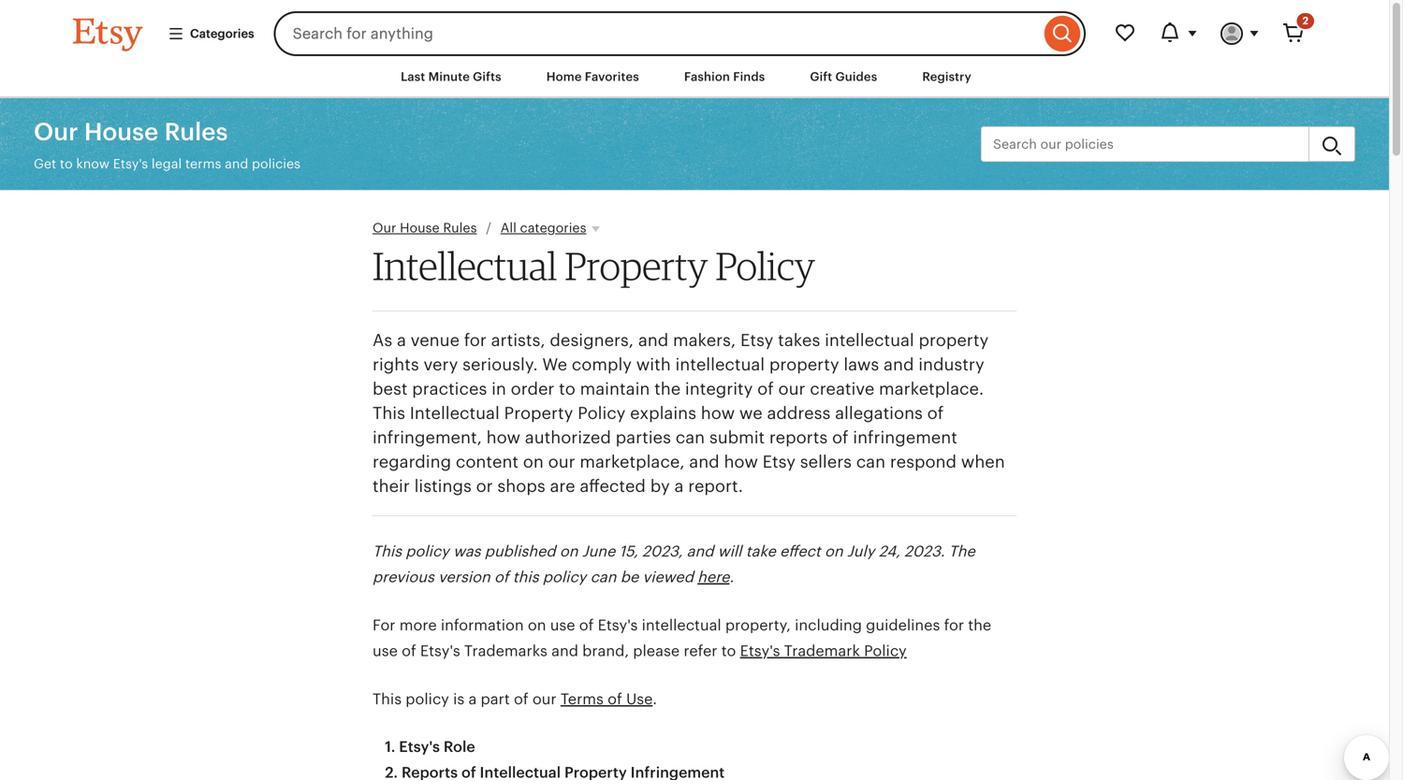 Task type: locate. For each thing, give the bounding box(es) containing it.
menu bar containing categories
[[0, 0, 1390, 98]]

1 horizontal spatial the
[[969, 617, 992, 634]]

1 horizontal spatial our
[[373, 221, 397, 236]]

terms
[[185, 156, 221, 171]]

1 horizontal spatial use
[[550, 617, 575, 634]]

fashion finds link
[[670, 60, 779, 94]]

etsy
[[741, 331, 774, 350], [763, 453, 796, 472]]

trademarks
[[464, 643, 548, 660]]

a right by
[[675, 477, 684, 496]]

etsy's down more
[[420, 643, 460, 660]]

property
[[919, 331, 989, 350], [770, 355, 840, 375]]

we
[[543, 355, 567, 375]]

content
[[456, 453, 519, 472]]

0 vertical spatial for
[[464, 331, 487, 350]]

1 this from the top
[[373, 404, 405, 423]]

house for our house rules
[[84, 118, 159, 146]]

0 horizontal spatial policy
[[578, 404, 626, 423]]

to down we
[[559, 380, 576, 399]]

of left 'this'
[[494, 569, 509, 586]]

policy down guidelines
[[864, 643, 907, 660]]

0 horizontal spatial can
[[590, 569, 617, 586]]

0 vertical spatial property
[[565, 242, 708, 289]]

0 vertical spatial how
[[701, 404, 735, 423]]

be
[[621, 569, 639, 586]]

refer
[[684, 643, 718, 660]]

policy
[[716, 242, 815, 289], [578, 404, 626, 423], [864, 643, 907, 660]]

and up the with
[[638, 331, 669, 350]]

3 this from the top
[[373, 691, 402, 708]]

intellectual down /
[[373, 242, 557, 289]]

2 horizontal spatial policy
[[864, 643, 907, 660]]

1 vertical spatial .
[[653, 691, 657, 708]]

property up designers, at left top
[[565, 242, 708, 289]]

their
[[373, 477, 410, 496]]

as a venue for artists, designers, and makers, etsy takes intellectual property rights very seriously. we comply with intellectual property laws and industry best practices in order to maintain the integrity of our creative marketplace. this intellectual property policy explains how we address allegations of infringement, how authorized parties can submit reports of infringement regarding content on our marketplace, and how etsy sellers can respond when their listings or shops are affected by a report.
[[373, 331, 1005, 496]]

our left the terms
[[533, 691, 557, 708]]

rules left /
[[443, 221, 477, 236]]

our house rules
[[34, 118, 228, 146]]

1 horizontal spatial policy
[[716, 242, 815, 289]]

1 horizontal spatial house
[[400, 221, 440, 236]]

2 this from the top
[[373, 544, 402, 561]]

how
[[701, 404, 735, 423], [487, 428, 521, 448], [724, 453, 758, 472]]

on inside as a venue for artists, designers, and makers, etsy takes intellectual property rights very seriously. we comply with intellectual property laws and industry best practices in order to maintain the integrity of our creative marketplace. this intellectual property policy explains how we address allegations of infringement, how authorized parties can submit reports of infringement regarding content on our marketplace, and how etsy sellers can respond when their listings or shops are affected by a report.
[[523, 453, 544, 472]]

none search field inside categories banner
[[274, 11, 1086, 56]]

0 horizontal spatial to
[[60, 156, 73, 171]]

1 vertical spatial policy
[[543, 569, 587, 586]]

0 horizontal spatial for
[[464, 331, 487, 350]]

0 vertical spatial our house rules link
[[34, 118, 228, 146]]

this for this policy was published on june 15, 2023, and will take effect on july 24, 2023. the previous version of this policy can be viewed
[[373, 544, 402, 561]]

1 vertical spatial policy
[[578, 404, 626, 423]]

2 vertical spatial our
[[533, 691, 557, 708]]

policy up takes
[[716, 242, 815, 289]]

this for this policy is a part of our terms of use .
[[373, 691, 402, 708]]

1 vertical spatial the
[[969, 617, 992, 634]]

for right guidelines
[[945, 617, 965, 634]]

rules inside our house rules / all categories intellectual property policy
[[443, 221, 477, 236]]

property down takes
[[770, 355, 840, 375]]

2 vertical spatial can
[[590, 569, 617, 586]]

can
[[676, 428, 705, 448], [857, 453, 886, 472], [590, 569, 617, 586]]

policy down maintain
[[578, 404, 626, 423]]

our
[[779, 380, 806, 399], [548, 453, 576, 472], [533, 691, 557, 708]]

how down integrity
[[701, 404, 735, 423]]

our
[[34, 118, 78, 146], [373, 221, 397, 236]]

this up 'previous'
[[373, 544, 402, 561]]

1 vertical spatial intellectual
[[410, 404, 500, 423]]

Search our policies text field
[[981, 127, 1310, 162]]

affected
[[580, 477, 646, 496]]

can down the 'explains'
[[676, 428, 705, 448]]

the inside as a venue for artists, designers, and makers, etsy takes intellectual property rights very seriously. we comply with intellectual property laws and industry best practices in order to maintain the integrity of our creative marketplace. this intellectual property policy explains how we address allegations of infringement, how authorized parties can submit reports of infringement regarding content on our marketplace, and how etsy sellers can respond when their listings or shops are affected by a report.
[[655, 380, 681, 399]]

report.
[[688, 477, 743, 496]]

1 horizontal spatial rules
[[443, 221, 477, 236]]

for up seriously.
[[464, 331, 487, 350]]

get
[[34, 156, 56, 171]]

respond
[[890, 453, 957, 472]]

integrity
[[685, 380, 753, 399]]

listings
[[414, 477, 472, 496]]

of right part
[[514, 691, 529, 708]]

menu bar containing last minute gifts
[[39, 56, 1350, 98]]

policy up 'previous'
[[406, 544, 449, 561]]

1 vertical spatial our
[[373, 221, 397, 236]]

1 vertical spatial how
[[487, 428, 521, 448]]

1 vertical spatial for
[[945, 617, 965, 634]]

0 vertical spatial rules
[[164, 118, 228, 146]]

intellectual inside as a venue for artists, designers, and makers, etsy takes intellectual property rights very seriously. we comply with intellectual property laws and industry best practices in order to maintain the integrity of our creative marketplace. this intellectual property policy explains how we address allegations of infringement, how authorized parties can submit reports of infringement regarding content on our marketplace, and how etsy sellers can respond when their listings or shops are affected by a report.
[[410, 404, 500, 423]]

0 vertical spatial our
[[34, 118, 78, 146]]

policy inside our house rules / all categories intellectual property policy
[[716, 242, 815, 289]]

. down please
[[653, 691, 657, 708]]

property inside our house rules / all categories intellectual property policy
[[565, 242, 708, 289]]

policy left 'is'
[[406, 691, 449, 708]]

2 vertical spatial this
[[373, 691, 402, 708]]

1 horizontal spatial property
[[919, 331, 989, 350]]

are
[[550, 477, 575, 496]]

the down the
[[969, 617, 992, 634]]

etsy's right the 1.
[[399, 739, 440, 756]]

home favorites link
[[533, 60, 653, 94]]

categories banner
[[39, 0, 1350, 56]]

rules for our house rules
[[164, 118, 228, 146]]

version
[[438, 569, 490, 586]]

this up the 1.
[[373, 691, 402, 708]]

0 vertical spatial property
[[919, 331, 989, 350]]

0 horizontal spatial .
[[653, 691, 657, 708]]

a right 'is'
[[469, 691, 477, 708]]

the
[[949, 544, 976, 561]]

0 horizontal spatial property
[[770, 355, 840, 375]]

house up "know"
[[84, 118, 159, 146]]

the up the 'explains'
[[655, 380, 681, 399]]

etsy left takes
[[741, 331, 774, 350]]

2 horizontal spatial a
[[675, 477, 684, 496]]

a right the as
[[397, 331, 406, 350]]

0 vertical spatial use
[[550, 617, 575, 634]]

1 horizontal spatial to
[[559, 380, 576, 399]]

.
[[730, 569, 734, 586], [653, 691, 657, 708]]

parties
[[616, 428, 671, 448]]

please
[[633, 643, 680, 660]]

2 vertical spatial intellectual
[[642, 617, 722, 634]]

etsy's
[[113, 156, 148, 171], [598, 617, 638, 634], [420, 643, 460, 660], [740, 643, 780, 660], [399, 739, 440, 756]]

of inside "this policy was published on june 15, 2023, and will take effect on july 24, 2023. the previous version of this policy can be viewed"
[[494, 569, 509, 586]]

0 horizontal spatial use
[[373, 643, 398, 660]]

reports
[[770, 428, 828, 448]]

trademark
[[784, 643, 860, 660]]

and
[[225, 156, 248, 171], [638, 331, 669, 350], [884, 355, 914, 375], [689, 453, 720, 472], [687, 544, 714, 561], [552, 643, 579, 660]]

intellectual up the laws
[[825, 331, 915, 350]]

intellectual up integrity
[[676, 355, 765, 375]]

etsy's down property,
[[740, 643, 780, 660]]

all
[[501, 221, 517, 236]]

our for our house rules / all categories intellectual property policy
[[373, 221, 397, 236]]

of up sellers
[[832, 428, 849, 448]]

property down "order"
[[504, 404, 573, 423]]

0 horizontal spatial a
[[397, 331, 406, 350]]

1 horizontal spatial a
[[469, 691, 477, 708]]

artists,
[[491, 331, 546, 350]]

2 vertical spatial to
[[722, 643, 736, 660]]

0 vertical spatial intellectual
[[373, 242, 557, 289]]

can down infringement
[[857, 453, 886, 472]]

property
[[565, 242, 708, 289], [504, 404, 573, 423]]

will
[[718, 544, 742, 561]]

intellectual
[[373, 242, 557, 289], [410, 404, 500, 423]]

how down submit
[[724, 453, 758, 472]]

0 vertical spatial this
[[373, 404, 405, 423]]

0 vertical spatial etsy
[[741, 331, 774, 350]]

and inside "this policy was published on june 15, 2023, and will take effect on july 24, 2023. the previous version of this policy can be viewed"
[[687, 544, 714, 561]]

and up here
[[687, 544, 714, 561]]

1 vertical spatial our house rules link
[[373, 221, 477, 236]]

the inside for more information on use of etsy's intellectual property, including guidelines for the use of etsy's trademarks and brand, please refer to
[[969, 617, 992, 634]]

0 vertical spatial the
[[655, 380, 681, 399]]

our up are
[[548, 453, 576, 472]]

shops
[[498, 477, 546, 496]]

house for our house rules / all categories intellectual property policy
[[400, 221, 440, 236]]

to right get
[[60, 156, 73, 171]]

laws
[[844, 355, 880, 375]]

on inside for more information on use of etsy's intellectual property, including guidelines for the use of etsy's trademarks and brand, please refer to
[[528, 617, 546, 634]]

0 vertical spatial a
[[397, 331, 406, 350]]

house inside our house rules / all categories intellectual property policy
[[400, 221, 440, 236]]

on up shops
[[523, 453, 544, 472]]

. down will
[[730, 569, 734, 586]]

2 vertical spatial a
[[469, 691, 477, 708]]

and up the 'report.'
[[689, 453, 720, 472]]

intellectual up refer
[[642, 617, 722, 634]]

how up content
[[487, 428, 521, 448]]

for more information on use of etsy's intellectual property, including guidelines for the use of etsy's trademarks and brand, please refer to
[[373, 617, 992, 660]]

with
[[637, 355, 671, 375]]

maintain
[[580, 380, 650, 399]]

0 vertical spatial policy
[[716, 242, 815, 289]]

0 vertical spatial policy
[[406, 544, 449, 561]]

as
[[373, 331, 393, 350]]

0 horizontal spatial house
[[84, 118, 159, 146]]

2 horizontal spatial to
[[722, 643, 736, 660]]

house left /
[[400, 221, 440, 236]]

1 horizontal spatial for
[[945, 617, 965, 634]]

2 vertical spatial policy
[[406, 691, 449, 708]]

use down for
[[373, 643, 398, 660]]

0 vertical spatial .
[[730, 569, 734, 586]]

intellectual
[[825, 331, 915, 350], [676, 355, 765, 375], [642, 617, 722, 634]]

our inside our house rules / all categories intellectual property policy
[[373, 221, 397, 236]]

policy
[[406, 544, 449, 561], [543, 569, 587, 586], [406, 691, 449, 708]]

1 horizontal spatial can
[[676, 428, 705, 448]]

0 horizontal spatial rules
[[164, 118, 228, 146]]

and left brand,
[[552, 643, 579, 660]]

etsy down reports on the right of the page
[[763, 453, 796, 472]]

guidelines
[[866, 617, 941, 634]]

on up trademarks
[[528, 617, 546, 634]]

to
[[60, 156, 73, 171], [559, 380, 576, 399], [722, 643, 736, 660]]

1 vertical spatial house
[[400, 221, 440, 236]]

on left june
[[560, 544, 578, 561]]

can down june
[[590, 569, 617, 586]]

1 vertical spatial rules
[[443, 221, 477, 236]]

2
[[1303, 15, 1309, 27]]

this inside "this policy was published on june 15, 2023, and will take effect on july 24, 2023. the previous version of this policy can be viewed"
[[373, 544, 402, 561]]

our for our house rules
[[34, 118, 78, 146]]

0 horizontal spatial our
[[34, 118, 78, 146]]

property up industry
[[919, 331, 989, 350]]

a
[[397, 331, 406, 350], [675, 477, 684, 496], [469, 691, 477, 708]]

authorized
[[525, 428, 611, 448]]

for
[[464, 331, 487, 350], [945, 617, 965, 634]]

registry
[[923, 70, 972, 84]]

minute
[[429, 70, 470, 84]]

our up address
[[779, 380, 806, 399]]

our house rules link up legal
[[34, 118, 228, 146]]

and right terms
[[225, 156, 248, 171]]

our house rules link for /
[[373, 221, 477, 236]]

1 vertical spatial to
[[559, 380, 576, 399]]

1 vertical spatial our
[[548, 453, 576, 472]]

on
[[523, 453, 544, 472], [560, 544, 578, 561], [825, 544, 843, 561], [528, 617, 546, 634]]

policy right 'this'
[[543, 569, 587, 586]]

1 vertical spatial etsy
[[763, 453, 796, 472]]

rules
[[164, 118, 228, 146], [443, 221, 477, 236]]

home favorites
[[547, 70, 639, 84]]

submit
[[710, 428, 765, 448]]

1. etsy's role
[[385, 739, 475, 756]]

0 vertical spatial to
[[60, 156, 73, 171]]

None search field
[[274, 11, 1086, 56]]

etsy's trademark policy link
[[740, 643, 907, 660]]

1 vertical spatial this
[[373, 544, 402, 561]]

when
[[962, 453, 1005, 472]]

gift
[[810, 70, 833, 84]]

fashion finds
[[684, 70, 765, 84]]

our house rules link left /
[[373, 221, 477, 236]]

this down the best
[[373, 404, 405, 423]]

rules up terms
[[164, 118, 228, 146]]

intellectual inside for more information on use of etsy's intellectual property, including guidelines for the use of etsy's trademarks and brand, please refer to
[[642, 617, 722, 634]]

property,
[[726, 617, 791, 634]]

including
[[795, 617, 862, 634]]

july
[[847, 544, 875, 561]]

categories
[[190, 27, 254, 41]]

categories
[[520, 221, 587, 236]]

1 vertical spatial can
[[857, 453, 886, 472]]

0 horizontal spatial the
[[655, 380, 681, 399]]

this
[[373, 404, 405, 423], [373, 544, 402, 561], [373, 691, 402, 708]]

registry link
[[909, 60, 986, 94]]

of
[[758, 380, 774, 399], [928, 404, 944, 423], [832, 428, 849, 448], [494, 569, 509, 586], [579, 617, 594, 634], [402, 643, 416, 660], [514, 691, 529, 708], [608, 691, 622, 708]]

0 horizontal spatial our house rules link
[[34, 118, 228, 146]]

0 vertical spatial house
[[84, 118, 159, 146]]

menu bar
[[0, 0, 1390, 98], [39, 56, 1350, 98]]

1 vertical spatial property
[[504, 404, 573, 423]]

intellectual down practices
[[410, 404, 500, 423]]

use up the terms
[[550, 617, 575, 634]]

1 horizontal spatial our house rules link
[[373, 221, 477, 236]]

home
[[547, 70, 582, 84]]

to right refer
[[722, 643, 736, 660]]

very
[[424, 355, 458, 375]]



Task type: describe. For each thing, give the bounding box(es) containing it.
policy for was
[[406, 544, 449, 561]]

use
[[626, 691, 653, 708]]

more
[[400, 617, 437, 634]]

rights
[[373, 355, 419, 375]]

0 vertical spatial our
[[779, 380, 806, 399]]

and inside for more information on use of etsy's intellectual property, including guidelines for the use of etsy's trademarks and brand, please refer to
[[552, 643, 579, 660]]

our house rules link for get to know etsy's legal terms and policies
[[34, 118, 228, 146]]

marketplace,
[[580, 453, 685, 472]]

finds
[[733, 70, 765, 84]]

to inside for more information on use of etsy's intellectual property, including guidelines for the use of etsy's trademarks and brand, please refer to
[[722, 643, 736, 660]]

2 link
[[1272, 11, 1317, 56]]

to inside as a venue for artists, designers, and makers, etsy takes intellectual property rights very seriously. we comply with intellectual property laws and industry best practices in order to maintain the integrity of our creative marketplace. this intellectual property policy explains how we address allegations of infringement, how authorized parties can submit reports of infringement regarding content on our marketplace, and how etsy sellers can respond when their listings or shops are affected by a report.
[[559, 380, 576, 399]]

here .
[[698, 569, 734, 586]]

15,
[[620, 544, 638, 561]]

order
[[511, 380, 555, 399]]

is
[[453, 691, 465, 708]]

terms of use link
[[561, 691, 653, 708]]

practices
[[412, 380, 487, 399]]

24,
[[879, 544, 901, 561]]

fashion
[[684, 70, 730, 84]]

of left use
[[608, 691, 622, 708]]

june
[[582, 544, 616, 561]]

or
[[476, 477, 493, 496]]

of up brand,
[[579, 617, 594, 634]]

/
[[486, 221, 492, 236]]

1.
[[385, 739, 396, 756]]

makers,
[[673, 331, 736, 350]]

regarding
[[373, 453, 451, 472]]

1 vertical spatial a
[[675, 477, 684, 496]]

was
[[453, 544, 481, 561]]

information
[[441, 617, 524, 634]]

know
[[76, 156, 110, 171]]

this policy is a part of our terms of use .
[[373, 691, 657, 708]]

on left july
[[825, 544, 843, 561]]

etsy's trademark policy
[[740, 643, 907, 660]]

we
[[740, 404, 763, 423]]

of down more
[[402, 643, 416, 660]]

best
[[373, 380, 408, 399]]

gift guides
[[810, 70, 878, 84]]

and right the laws
[[884, 355, 914, 375]]

here
[[698, 569, 730, 586]]

brand,
[[583, 643, 629, 660]]

in
[[492, 380, 507, 399]]

explains
[[630, 404, 697, 423]]

seriously.
[[463, 355, 538, 375]]

etsy's up brand,
[[598, 617, 638, 634]]

this
[[513, 569, 539, 586]]

2023,
[[642, 544, 683, 561]]

our house rules / all categories intellectual property policy
[[373, 221, 815, 289]]

designers,
[[550, 331, 634, 350]]

allegations
[[835, 404, 923, 423]]

industry
[[919, 355, 985, 375]]

role
[[444, 739, 475, 756]]

0 vertical spatial intellectual
[[825, 331, 915, 350]]

terms
[[561, 691, 604, 708]]

Search for anything text field
[[274, 11, 1040, 56]]

policy for is
[[406, 691, 449, 708]]

of up the we
[[758, 380, 774, 399]]

this policy was published on june 15, 2023, and will take effect on july 24, 2023. the previous version of this policy can be viewed
[[373, 544, 976, 586]]

sellers
[[800, 453, 852, 472]]

1 vertical spatial property
[[770, 355, 840, 375]]

2 vertical spatial how
[[724, 453, 758, 472]]

previous
[[373, 569, 434, 586]]

etsy's down our house rules
[[113, 156, 148, 171]]

1 vertical spatial intellectual
[[676, 355, 765, 375]]

can inside "this policy was published on june 15, 2023, and will take effect on july 24, 2023. the previous version of this policy can be viewed"
[[590, 569, 617, 586]]

address
[[767, 404, 831, 423]]

take
[[746, 544, 776, 561]]

property inside as a venue for artists, designers, and makers, etsy takes intellectual property rights very seriously. we comply with intellectual property laws and industry best practices in order to maintain the integrity of our creative marketplace. this intellectual property policy explains how we address allegations of infringement, how authorized parties can submit reports of infringement regarding content on our marketplace, and how etsy sellers can respond when their listings or shops are affected by a report.
[[504, 404, 573, 423]]

for inside for more information on use of etsy's intellectual property, including guidelines for the use of etsy's trademarks and brand, please refer to
[[945, 617, 965, 634]]

marketplace.
[[879, 380, 984, 399]]

for inside as a venue for artists, designers, and makers, etsy takes intellectual property rights very seriously. we comply with intellectual property laws and industry best practices in order to maintain the integrity of our creative marketplace. this intellectual property policy explains how we address allegations of infringement, how authorized parties can submit reports of infringement regarding content on our marketplace, and how etsy sellers can respond when their listings or shops are affected by a report.
[[464, 331, 487, 350]]

infringement,
[[373, 428, 482, 448]]

policies
[[252, 156, 301, 171]]

rules for our house rules / all categories intellectual property policy
[[443, 221, 477, 236]]

guides
[[836, 70, 878, 84]]

last minute gifts link
[[387, 60, 516, 94]]

legal
[[152, 156, 182, 171]]

0 vertical spatial can
[[676, 428, 705, 448]]

2023.
[[905, 544, 945, 561]]

2 horizontal spatial can
[[857, 453, 886, 472]]

gift guides link
[[796, 60, 892, 94]]

for
[[373, 617, 396, 634]]

of down "marketplace."
[[928, 404, 944, 423]]

creative
[[810, 380, 875, 399]]

intellectual inside our house rules / all categories intellectual property policy
[[373, 242, 557, 289]]

this inside as a venue for artists, designers, and makers, etsy takes intellectual property rights very seriously. we comply with intellectual property laws and industry best practices in order to maintain the integrity of our creative marketplace. this intellectual property policy explains how we address allegations of infringement, how authorized parties can submit reports of infringement regarding content on our marketplace, and how etsy sellers can respond when their listings or shops are affected by a report.
[[373, 404, 405, 423]]

part
[[481, 691, 510, 708]]

comply
[[572, 355, 632, 375]]

favorites
[[585, 70, 639, 84]]

viewed
[[643, 569, 694, 586]]

1 horizontal spatial .
[[730, 569, 734, 586]]

1 vertical spatial use
[[373, 643, 398, 660]]

get to know etsy's legal terms and policies
[[34, 156, 301, 171]]

2 vertical spatial policy
[[864, 643, 907, 660]]

policy inside as a venue for artists, designers, and makers, etsy takes intellectual property rights very seriously. we comply with intellectual property laws and industry best practices in order to maintain the integrity of our creative marketplace. this intellectual property policy explains how we address allegations of infringement, how authorized parties can submit reports of infringement regarding content on our marketplace, and how etsy sellers can respond when their listings or shops are affected by a report.
[[578, 404, 626, 423]]



Task type: vqa. For each thing, say whether or not it's contained in the screenshot.
the sort
no



